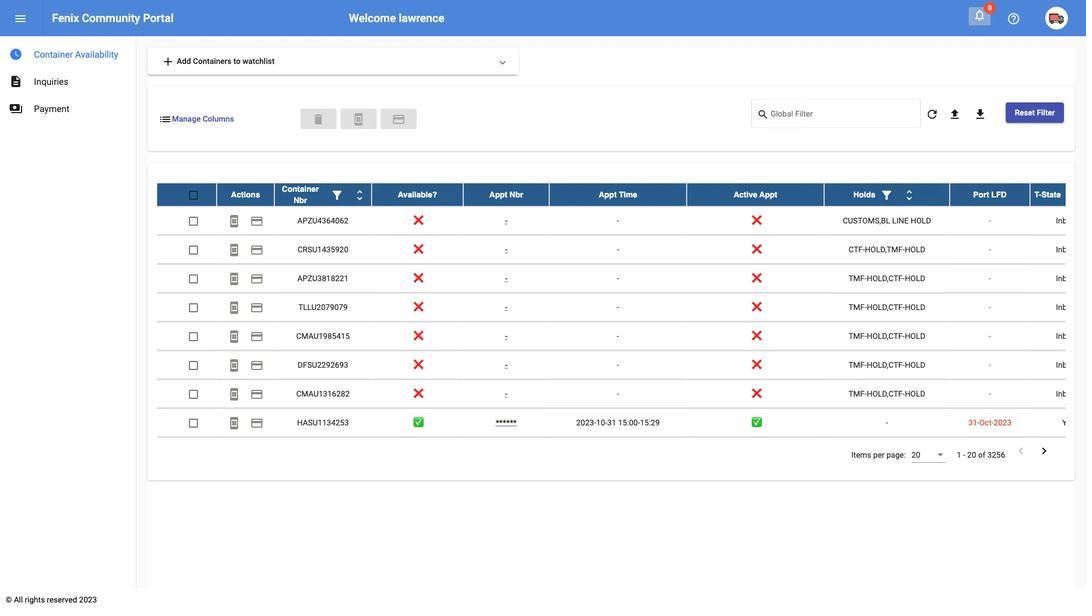 Task type: describe. For each thing, give the bounding box(es) containing it.
welcome
[[349, 11, 396, 25]]

6 cell from the left
[[550, 437, 687, 466]]

3 appt from the left
[[760, 190, 778, 199]]

appt time
[[599, 190, 638, 199]]

add
[[161, 55, 175, 68]]

15:29
[[640, 418, 660, 427]]

delete button
[[300, 109, 337, 129]]

tmf- for apzu3818221
[[849, 273, 867, 283]]

book_online for hasu1134253
[[228, 416, 241, 430]]

oct-
[[980, 418, 994, 427]]

payment button for cmau1985415
[[246, 325, 268, 347]]

filter_alt button for holds
[[876, 183, 898, 206]]

active
[[734, 190, 758, 199]]

add
[[177, 56, 191, 66]]

3 cell from the left
[[274, 437, 372, 466]]

inbound for apzu3818221
[[1056, 273, 1085, 283]]

file_upload button
[[944, 102, 967, 125]]

- link for dfsu2292693
[[505, 360, 508, 369]]

rights
[[25, 595, 45, 604]]

list manage columns
[[158, 112, 234, 126]]

book_online for tllu2079079
[[228, 301, 241, 314]]

ctf-hold,tmf-hold
[[849, 245, 926, 254]]

columns
[[203, 114, 234, 124]]

state
[[1042, 190, 1061, 199]]

description
[[9, 75, 23, 88]]

payment button for apzu3818221
[[246, 267, 268, 290]]

tmf-hold,ctf-hold for cmau1985415
[[849, 331, 926, 340]]

holds filter_alt
[[854, 188, 894, 202]]

menu
[[14, 12, 27, 25]]

unfold_more for container nbr
[[353, 188, 367, 202]]

payment button for apzu4364062
[[246, 209, 268, 232]]

nbr for container nbr
[[294, 196, 307, 205]]

tmf-hold,ctf-hold for dfsu2292693
[[849, 360, 926, 369]]

reserved
[[47, 595, 77, 604]]

hold for crsu1435920
[[905, 245, 926, 254]]

filter_alt button for container nbr
[[326, 183, 349, 206]]

book_online button for tllu2079079
[[223, 296, 246, 318]]

1 - 20 of 3256
[[957, 450, 1006, 460]]

tmf- for dfsu2292693
[[849, 360, 867, 369]]

search
[[757, 108, 769, 120]]

navigate_next
[[1038, 444, 1052, 458]]

tmf-hold,ctf-hold for cmau1316282
[[849, 389, 926, 398]]

actions column header
[[217, 183, 274, 206]]

of
[[979, 450, 986, 460]]

2023 inside row
[[994, 418, 1012, 427]]

delete
[[312, 112, 325, 126]]

8 row from the top
[[157, 380, 1087, 408]]

- link for apzu4364062
[[505, 216, 508, 225]]

delete image
[[312, 112, 325, 126]]

- link for tllu2079079
[[505, 302, 508, 312]]

cmau1316282
[[296, 389, 350, 398]]

port lfd
[[974, 190, 1007, 199]]

5 row from the top
[[157, 293, 1087, 322]]

payment for tllu2079079
[[250, 301, 264, 314]]

notifications_none
[[973, 8, 987, 22]]

all
[[14, 595, 23, 604]]

no color image inside filter_alt column header
[[1066, 188, 1080, 202]]

payments
[[9, 102, 23, 115]]

row containing filter_alt
[[157, 183, 1087, 206]]

time
[[619, 190, 638, 199]]

book_online button for apzu3818221
[[223, 267, 246, 290]]

4 cell from the left
[[372, 437, 464, 466]]

navigate_before button
[[1011, 443, 1032, 460]]

no color image inside the refresh button
[[926, 107, 939, 121]]

****** link
[[496, 418, 517, 427]]

yard
[[1063, 418, 1079, 427]]

navigate_before
[[1015, 444, 1028, 458]]

list
[[158, 112, 172, 126]]

holds
[[854, 190, 876, 199]]

active appt
[[734, 190, 778, 199]]

appt nbr column header
[[464, 183, 550, 206]]

1
[[957, 450, 962, 460]]

payment for crsu1435920
[[250, 243, 264, 257]]

no color image containing description
[[9, 75, 23, 88]]

page:
[[887, 450, 906, 460]]

hold,ctf- for dfsu2292693
[[867, 360, 905, 369]]

tmf- for cmau1985415
[[849, 331, 867, 340]]

reset
[[1015, 108, 1035, 117]]

book_online for cmau1316282
[[228, 387, 241, 401]]

nbr for appt nbr
[[510, 190, 523, 199]]

no color image inside file_upload button
[[948, 107, 962, 121]]

1 cell from the left
[[157, 437, 217, 466]]

2 cell from the left
[[217, 437, 274, 466]]

filter_alt inside column header
[[1066, 188, 1080, 202]]

help_outline button
[[1003, 7, 1025, 29]]

tmf-hold,ctf-hold for apzu3818221
[[849, 273, 926, 283]]

no color image inside the help_outline popup button
[[1007, 12, 1021, 25]]

payment button for crsu1435920
[[246, 238, 268, 261]]

2 row from the top
[[157, 206, 1087, 235]]

file_upload
[[948, 107, 962, 121]]

file_download
[[974, 107, 988, 121]]

customs,bl line hold
[[843, 216, 932, 225]]

payment button for cmau1316282
[[246, 382, 268, 405]]

fenix community portal
[[52, 11, 174, 25]]

2 filter_alt from the left
[[880, 188, 894, 202]]

10 row from the top
[[157, 437, 1087, 466]]

appt for appt time
[[599, 190, 617, 199]]

port lfd column header
[[950, 183, 1031, 206]]

customs,bl
[[843, 216, 891, 225]]

3 row from the top
[[157, 235, 1087, 264]]

available? column header
[[372, 183, 464, 206]]

book_online button for dfsu2292693
[[223, 353, 246, 376]]

10-
[[597, 418, 608, 427]]

© all rights reserved 2023
[[6, 595, 97, 604]]

container availability
[[34, 49, 118, 60]]

book_online for apzu3818221
[[228, 272, 241, 285]]

book_online button for hasu1134253
[[223, 411, 246, 434]]

community
[[82, 11, 140, 25]]

no color image inside navigate_before button
[[1015, 444, 1028, 458]]

book_online for cmau1985415
[[228, 330, 241, 343]]

filter_alt button for t-state
[[1061, 183, 1084, 206]]

inquiries
[[34, 76, 68, 87]]

watch_later
[[9, 48, 23, 61]]

©
[[6, 595, 12, 604]]

unfold_more for holds
[[903, 188, 917, 202]]

8 cell from the left
[[825, 437, 950, 466]]

31
[[608, 418, 616, 427]]

items per page:
[[852, 450, 906, 460]]

hasu1134253
[[297, 418, 349, 427]]

1 vertical spatial 2023
[[79, 595, 97, 604]]

book_online button for cmau1985415
[[223, 325, 246, 347]]

hold,ctf- for apzu3818221
[[867, 273, 905, 283]]

dfsu2292693
[[298, 360, 348, 369]]

hold,ctf- for tllu2079079
[[867, 302, 905, 312]]

31-
[[969, 418, 980, 427]]

9 row from the top
[[157, 408, 1087, 437]]

hold for cmau1985415
[[905, 331, 926, 340]]

3256
[[988, 450, 1006, 460]]

portal
[[143, 11, 174, 25]]

hold,ctf- for cmau1316282
[[867, 389, 905, 398]]

inbound for cmau1316282
[[1056, 389, 1085, 398]]

1 20 from the left
[[912, 450, 921, 460]]

unfold_more button for holds
[[898, 183, 921, 206]]

crsu1435920
[[298, 245, 349, 254]]

container nbr
[[282, 184, 319, 205]]



Task type: locate. For each thing, give the bounding box(es) containing it.
navigation containing watch_later
[[0, 36, 136, 122]]

welcome lawrence
[[349, 11, 445, 25]]

0 horizontal spatial appt
[[490, 190, 508, 199]]

payment for apzu4364062
[[250, 214, 264, 228]]

no color image inside navigate_next button
[[1038, 444, 1052, 458]]

t-state filter_alt
[[1035, 188, 1080, 202]]

apzu4364062
[[298, 216, 349, 225]]

15:00-
[[618, 418, 640, 427]]

hold for dfsu2292693
[[905, 360, 926, 369]]

2 inbound from the top
[[1056, 245, 1085, 254]]

no color image inside notifications_none popup button
[[973, 8, 987, 22]]

0 horizontal spatial ✅
[[414, 418, 422, 427]]

2023-
[[577, 418, 597, 427]]

tmf- for cmau1316282
[[849, 389, 867, 398]]

book_online button
[[341, 109, 377, 129], [223, 209, 246, 232], [223, 238, 246, 261], [223, 267, 246, 290], [223, 296, 246, 318], [223, 325, 246, 347], [223, 353, 246, 376], [223, 382, 246, 405], [223, 411, 246, 434]]

file_download button
[[969, 102, 992, 125]]

appt nbr
[[490, 190, 523, 199]]

4 - link from the top
[[505, 302, 508, 312]]

filter_alt button
[[326, 183, 349, 206], [876, 183, 898, 206], [1061, 183, 1084, 206]]

1 horizontal spatial filter_alt button
[[876, 183, 898, 206]]

inbound for dfsu2292693
[[1056, 360, 1085, 369]]

payment for apzu3818221
[[250, 272, 264, 285]]

hold,tmf-
[[865, 245, 905, 254]]

3 inbound from the top
[[1056, 273, 1085, 283]]

0 horizontal spatial 2023
[[79, 595, 97, 604]]

appt for appt nbr
[[490, 190, 508, 199]]

cell
[[157, 437, 217, 466], [217, 437, 274, 466], [274, 437, 372, 466], [372, 437, 464, 466], [464, 437, 550, 466], [550, 437, 687, 466], [687, 437, 825, 466], [825, 437, 950, 466], [950, 437, 1031, 466], [1031, 437, 1087, 466]]

4 tmf- from the top
[[849, 360, 867, 369]]

payment
[[34, 103, 69, 114]]

1 filter_alt from the left
[[331, 188, 344, 202]]

2 unfold_more button from the left
[[898, 183, 921, 206]]

1 column header from the left
[[274, 183, 372, 206]]

2 20 from the left
[[968, 450, 977, 460]]

5 inbound from the top
[[1056, 331, 1085, 340]]

0 horizontal spatial unfold_more
[[353, 188, 367, 202]]

7 cell from the left
[[687, 437, 825, 466]]

container for availability
[[34, 49, 73, 60]]

unfold_more button up the "apzu4364062"
[[349, 183, 371, 206]]

book_online for apzu4364062
[[228, 214, 241, 228]]

- link
[[505, 216, 508, 225], [505, 245, 508, 254], [505, 273, 508, 283], [505, 302, 508, 312], [505, 331, 508, 340], [505, 360, 508, 369], [505, 389, 508, 398]]

no color image containing navigate_next
[[1038, 444, 1052, 458]]

container for nbr
[[282, 184, 319, 193]]

4 inbound from the top
[[1056, 302, 1085, 312]]

container up the "apzu4364062"
[[282, 184, 319, 193]]

5 hold,ctf- from the top
[[867, 389, 905, 398]]

hold for apzu4364062
[[911, 216, 932, 225]]

3 filter_alt from the left
[[1066, 188, 1080, 202]]

filter_alt right holds
[[880, 188, 894, 202]]

1 horizontal spatial column header
[[825, 183, 950, 206]]

hold for cmau1316282
[[905, 389, 926, 398]]

1 horizontal spatial 2023
[[994, 418, 1012, 427]]

- link for cmau1985415
[[505, 331, 508, 340]]

- link for cmau1316282
[[505, 389, 508, 398]]

1 horizontal spatial filter_alt
[[880, 188, 894, 202]]

no color image containing add
[[161, 55, 175, 68]]

1 - link from the top
[[505, 216, 508, 225]]

hold for apzu3818221
[[905, 273, 926, 283]]

book_online for dfsu2292693
[[228, 358, 241, 372]]

1 ✅ from the left
[[414, 418, 422, 427]]

row
[[157, 183, 1087, 206], [157, 206, 1087, 235], [157, 235, 1087, 264], [157, 264, 1087, 293], [157, 293, 1087, 322], [157, 322, 1087, 351], [157, 351, 1087, 380], [157, 380, 1087, 408], [157, 408, 1087, 437], [157, 437, 1087, 466]]

filter_alt button up customs,bl line hold
[[876, 183, 898, 206]]

inbound
[[1056, 216, 1085, 225], [1056, 245, 1085, 254], [1056, 273, 1085, 283], [1056, 302, 1085, 312], [1056, 331, 1085, 340], [1056, 360, 1085, 369], [1056, 389, 1085, 398]]

hold for tllu2079079
[[905, 302, 926, 312]]

column header up the "apzu4364062"
[[274, 183, 372, 206]]

reset filter
[[1015, 108, 1055, 117]]

9 cell from the left
[[950, 437, 1031, 466]]

6 - link from the top
[[505, 360, 508, 369]]

5 tmf-hold,ctf-hold from the top
[[849, 389, 926, 398]]

✅
[[414, 418, 422, 427], [752, 418, 760, 427]]

no color image containing filter_alt
[[880, 188, 894, 202]]

payment button for dfsu2292693
[[246, 353, 268, 376]]

******
[[496, 418, 517, 427]]

1 horizontal spatial unfold_more
[[903, 188, 917, 202]]

2 - link from the top
[[505, 245, 508, 254]]

1 hold,ctf- from the top
[[867, 273, 905, 283]]

4 row from the top
[[157, 264, 1087, 293]]

tmf-hold,ctf-hold for tllu2079079
[[849, 302, 926, 312]]

port
[[974, 190, 990, 199]]

1 horizontal spatial unfold_more button
[[898, 183, 921, 206]]

no color image containing navigate_before
[[1015, 444, 1028, 458]]

cmau1985415
[[296, 331, 350, 340]]

book_online
[[352, 112, 365, 126], [228, 214, 241, 228], [228, 243, 241, 257], [228, 272, 241, 285], [228, 301, 241, 314], [228, 330, 241, 343], [228, 358, 241, 372], [228, 387, 241, 401], [228, 416, 241, 430]]

-
[[505, 216, 508, 225], [617, 216, 619, 225], [989, 216, 992, 225], [505, 245, 508, 254], [617, 245, 619, 254], [989, 245, 992, 254], [505, 273, 508, 283], [617, 273, 619, 283], [989, 273, 992, 283], [505, 302, 508, 312], [617, 302, 619, 312], [989, 302, 992, 312], [505, 331, 508, 340], [617, 331, 619, 340], [989, 331, 992, 340], [505, 360, 508, 369], [617, 360, 619, 369], [989, 360, 992, 369], [505, 389, 508, 398], [617, 389, 619, 398], [989, 389, 992, 398], [886, 418, 889, 427], [964, 450, 966, 460]]

book_online for crsu1435920
[[228, 243, 241, 257]]

2023-10-31 15:00-15:29
[[577, 418, 660, 427]]

3 - link from the top
[[505, 273, 508, 283]]

actions
[[231, 190, 260, 199]]

2 column header from the left
[[825, 183, 950, 206]]

payment for dfsu2292693
[[250, 358, 264, 372]]

add add containers to watchlist
[[161, 55, 275, 68]]

1 horizontal spatial appt
[[599, 190, 617, 199]]

filter_alt button right t-
[[1061, 183, 1084, 206]]

3 filter_alt button from the left
[[1061, 183, 1084, 206]]

no color image inside menu button
[[14, 12, 27, 25]]

nbr
[[510, 190, 523, 199], [294, 196, 307, 205]]

no color image containing file_download
[[974, 107, 988, 121]]

available?
[[398, 190, 437, 199]]

filter_alt up the "apzu4364062"
[[331, 188, 344, 202]]

no color image containing help_outline
[[1007, 12, 1021, 25]]

2 horizontal spatial filter_alt button
[[1061, 183, 1084, 206]]

column header
[[274, 183, 372, 206], [825, 183, 950, 206]]

1 inbound from the top
[[1056, 216, 1085, 225]]

book_online button for apzu4364062
[[223, 209, 246, 232]]

- link for apzu3818221
[[505, 273, 508, 283]]

line
[[893, 216, 909, 225]]

nbr inside column header
[[510, 190, 523, 199]]

1 tmf-hold,ctf-hold from the top
[[849, 273, 926, 283]]

4 hold,ctf- from the top
[[867, 360, 905, 369]]

payment for cmau1985415
[[250, 330, 264, 343]]

4 tmf-hold,ctf-hold from the top
[[849, 360, 926, 369]]

no color image containing payments
[[9, 102, 23, 115]]

hold,ctf-
[[867, 273, 905, 283], [867, 302, 905, 312], [867, 331, 905, 340], [867, 360, 905, 369], [867, 389, 905, 398]]

refresh button
[[921, 102, 944, 125]]

fenix
[[52, 11, 79, 25]]

0 vertical spatial container
[[34, 49, 73, 60]]

filter_alt column header
[[1031, 183, 1087, 206]]

7 - link from the top
[[505, 389, 508, 398]]

2 horizontal spatial filter_alt
[[1066, 188, 1080, 202]]

watchlist
[[243, 56, 275, 66]]

2 tmf- from the top
[[849, 302, 867, 312]]

7 row from the top
[[157, 351, 1087, 380]]

payment button
[[381, 109, 417, 129], [246, 209, 268, 232], [246, 238, 268, 261], [246, 267, 268, 290], [246, 296, 268, 318], [246, 325, 268, 347], [246, 353, 268, 376], [246, 382, 268, 405], [246, 411, 268, 434]]

container
[[34, 49, 73, 60], [282, 184, 319, 193]]

2023 right the reserved
[[79, 595, 97, 604]]

containers
[[193, 56, 232, 66]]

2 horizontal spatial appt
[[760, 190, 778, 199]]

nbr inside container nbr
[[294, 196, 307, 205]]

tllu2079079
[[298, 302, 348, 312]]

notifications_none button
[[969, 7, 992, 26]]

filter_alt right state
[[1066, 188, 1080, 202]]

no color image containing notifications_none
[[973, 8, 987, 22]]

2 appt from the left
[[599, 190, 617, 199]]

1 horizontal spatial ✅
[[752, 418, 760, 427]]

grid
[[157, 183, 1087, 466]]

active appt column header
[[687, 183, 825, 206]]

2 hold,ctf- from the top
[[867, 302, 905, 312]]

no color image containing list
[[158, 112, 172, 126]]

1 unfold_more button from the left
[[349, 183, 371, 206]]

1 horizontal spatial container
[[282, 184, 319, 193]]

hold
[[911, 216, 932, 225], [905, 245, 926, 254], [905, 273, 926, 283], [905, 302, 926, 312], [905, 331, 926, 340], [905, 360, 926, 369], [905, 389, 926, 398]]

5 - link from the top
[[505, 331, 508, 340]]

tmf-hold,ctf-hold
[[849, 273, 926, 283], [849, 302, 926, 312], [849, 331, 926, 340], [849, 360, 926, 369], [849, 389, 926, 398]]

2 filter_alt button from the left
[[876, 183, 898, 206]]

book_online button for crsu1435920
[[223, 238, 246, 261]]

payment button for tllu2079079
[[246, 296, 268, 318]]

t-
[[1035, 190, 1042, 199]]

container up inquiries
[[34, 49, 73, 60]]

20 right page: in the right of the page
[[912, 450, 921, 460]]

filter_alt button up the "apzu4364062"
[[326, 183, 349, 206]]

refresh
[[926, 107, 939, 121]]

menu button
[[9, 7, 32, 29]]

6 inbound from the top
[[1056, 360, 1085, 369]]

20 left the of
[[968, 450, 977, 460]]

ctf-
[[849, 245, 865, 254]]

2023
[[994, 418, 1012, 427], [79, 595, 97, 604]]

3 tmf- from the top
[[849, 331, 867, 340]]

per
[[874, 450, 885, 460]]

2 tmf-hold,ctf-hold from the top
[[849, 302, 926, 312]]

inbound for apzu4364062
[[1056, 216, 1085, 225]]

0 horizontal spatial 20
[[912, 450, 921, 460]]

7 inbound from the top
[[1056, 389, 1085, 398]]

appt time column header
[[550, 183, 687, 206]]

reset filter button
[[1006, 102, 1065, 123]]

unfold_more button up line
[[898, 183, 921, 206]]

Global Watchlist Filter field
[[771, 111, 915, 120]]

items
[[852, 450, 872, 460]]

apzu3818221
[[298, 273, 349, 283]]

20
[[912, 450, 921, 460], [968, 450, 977, 460]]

2 unfold_more from the left
[[903, 188, 917, 202]]

5 tmf- from the top
[[849, 389, 867, 398]]

payment for cmau1316282
[[250, 387, 264, 401]]

payment button for hasu1134253
[[246, 411, 268, 434]]

1 horizontal spatial 20
[[968, 450, 977, 460]]

2023 right 31-
[[994, 418, 1012, 427]]

payment for hasu1134253
[[250, 416, 264, 430]]

no color image containing menu
[[14, 12, 27, 25]]

1 unfold_more from the left
[[353, 188, 367, 202]]

1 horizontal spatial nbr
[[510, 190, 523, 199]]

0 horizontal spatial unfold_more button
[[349, 183, 371, 206]]

column header up customs,bl line hold
[[825, 183, 950, 206]]

10 cell from the left
[[1031, 437, 1087, 466]]

0 horizontal spatial filter_alt
[[331, 188, 344, 202]]

no color image containing refresh
[[926, 107, 939, 121]]

hold,ctf- for cmau1985415
[[867, 331, 905, 340]]

tmf- for tllu2079079
[[849, 302, 867, 312]]

1 tmf- from the top
[[849, 273, 867, 283]]

container inside column header
[[282, 184, 319, 193]]

manage
[[172, 114, 201, 124]]

unfold_more
[[353, 188, 367, 202], [903, 188, 917, 202]]

inbound for crsu1435920
[[1056, 245, 1085, 254]]

no color image
[[9, 75, 23, 88], [926, 107, 939, 121], [757, 108, 771, 121], [331, 188, 344, 202], [353, 188, 367, 202], [903, 188, 917, 202], [1066, 188, 1080, 202], [250, 330, 264, 343], [228, 358, 241, 372], [250, 358, 264, 372], [228, 387, 241, 401], [250, 387, 264, 401], [228, 416, 241, 430], [1015, 444, 1028, 458], [1038, 444, 1052, 458]]

availability
[[75, 49, 118, 60]]

lfd
[[992, 190, 1007, 199]]

0 horizontal spatial nbr
[[294, 196, 307, 205]]

1 filter_alt button from the left
[[326, 183, 349, 206]]

no color image containing search
[[757, 108, 771, 121]]

1 vertical spatial container
[[282, 184, 319, 193]]

- link for crsu1435920
[[505, 245, 508, 254]]

inbound for cmau1985415
[[1056, 331, 1085, 340]]

0 horizontal spatial column header
[[274, 183, 372, 206]]

help_outline
[[1007, 12, 1021, 25]]

grid containing filter_alt
[[157, 183, 1087, 466]]

no color image containing watch_later
[[9, 48, 23, 61]]

filter
[[1037, 108, 1055, 117]]

inbound for tllu2079079
[[1056, 302, 1085, 312]]

3 tmf-hold,ctf-hold from the top
[[849, 331, 926, 340]]

no color image containing file_upload
[[948, 107, 962, 121]]

unfold_more button for container nbr
[[349, 183, 371, 206]]

filter_alt
[[331, 188, 344, 202], [880, 188, 894, 202], [1066, 188, 1080, 202]]

0 vertical spatial 2023
[[994, 418, 1012, 427]]

0 horizontal spatial filter_alt button
[[326, 183, 349, 206]]

to
[[234, 56, 241, 66]]

navigation
[[0, 36, 136, 122]]

lawrence
[[399, 11, 445, 25]]

no color image inside file_download button
[[974, 107, 988, 121]]

no color image
[[973, 8, 987, 22], [14, 12, 27, 25], [1007, 12, 1021, 25], [9, 48, 23, 61], [161, 55, 175, 68], [9, 102, 23, 115], [948, 107, 962, 121], [974, 107, 988, 121], [158, 112, 172, 126], [352, 112, 365, 126], [392, 112, 406, 126], [880, 188, 894, 202], [228, 214, 241, 228], [250, 214, 264, 228], [228, 243, 241, 257], [250, 243, 264, 257], [228, 272, 241, 285], [250, 272, 264, 285], [228, 301, 241, 314], [250, 301, 264, 314], [228, 330, 241, 343], [250, 416, 264, 430]]

5 cell from the left
[[464, 437, 550, 466]]

navigate_next button
[[1035, 443, 1055, 460]]

3 hold,ctf- from the top
[[867, 331, 905, 340]]

31-oct-2023
[[969, 418, 1012, 427]]

1 row from the top
[[157, 183, 1087, 206]]

appt
[[490, 190, 508, 199], [599, 190, 617, 199], [760, 190, 778, 199]]

0 horizontal spatial container
[[34, 49, 73, 60]]

book_online button for cmau1316282
[[223, 382, 246, 405]]

6 row from the top
[[157, 322, 1087, 351]]

2 ✅ from the left
[[752, 418, 760, 427]]

1 appt from the left
[[490, 190, 508, 199]]



Task type: vqa. For each thing, say whether or not it's contained in the screenshot.


